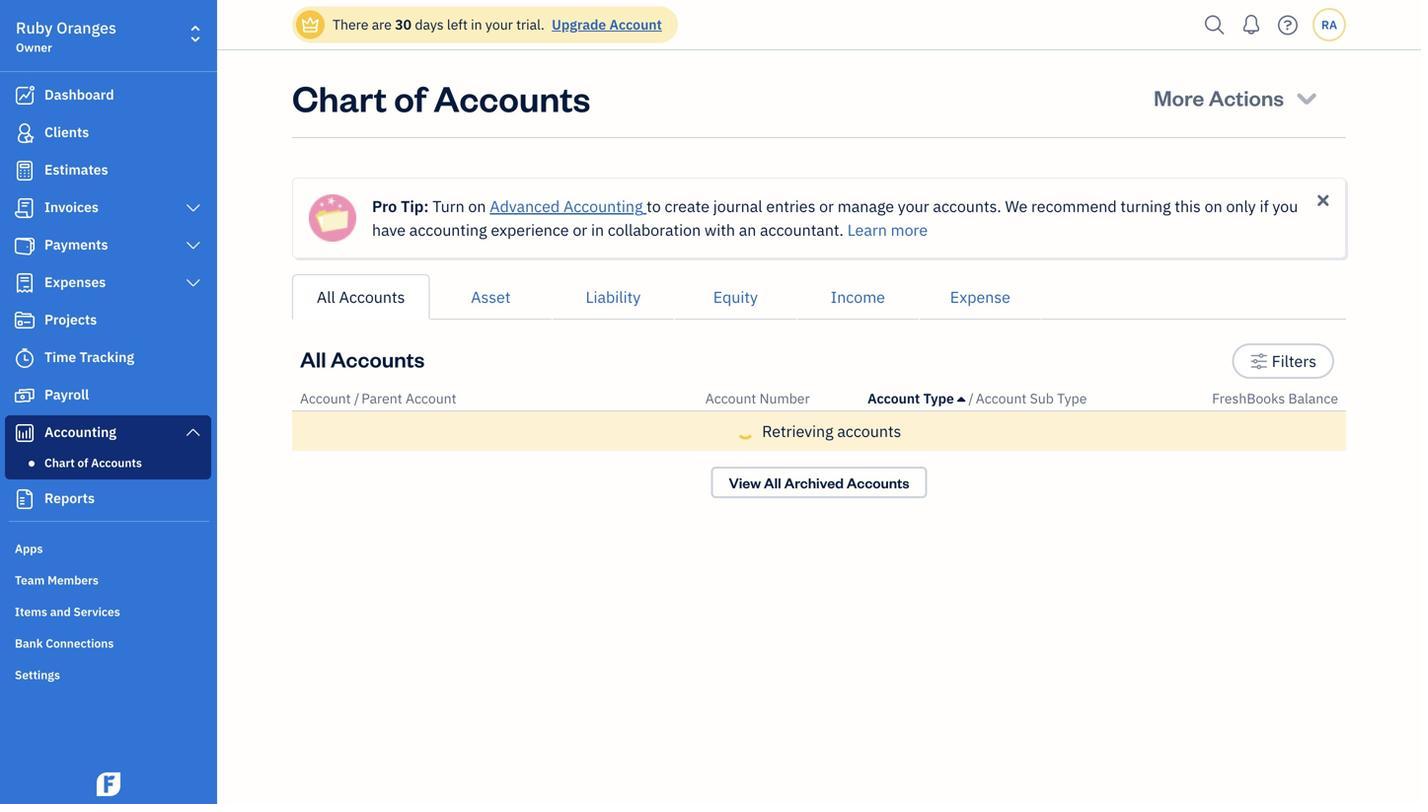 Task type: vqa. For each thing, say whether or not it's contained in the screenshot.
plus 'icon' to the right
no



Task type: locate. For each thing, give the bounding box(es) containing it.
/ left parent
[[354, 389, 360, 408]]

and
[[50, 604, 71, 620]]

equity button
[[675, 274, 797, 320]]

1 horizontal spatial in
[[591, 220, 604, 240]]

0 vertical spatial all accounts
[[317, 287, 405, 308]]

asset up &
[[868, 429, 907, 450]]

accounts
[[434, 74, 591, 121], [339, 287, 405, 308], [331, 345, 425, 373], [91, 455, 142, 471]]

settings link
[[5, 659, 211, 689]]

or down the advanced accounting link
[[573, 220, 588, 240]]

1 vertical spatial or
[[573, 220, 588, 240]]

settings
[[15, 667, 60, 683]]

account up 1000
[[706, 389, 756, 408]]

1 vertical spatial all accounts
[[300, 345, 425, 373]]

money image
[[13, 386, 37, 406]]

0 vertical spatial accounting
[[564, 196, 643, 217]]

1 horizontal spatial cash
[[868, 458, 898, 476]]

account type button
[[868, 389, 966, 408]]

timer image
[[13, 348, 37, 368]]

tracking
[[79, 348, 134, 366]]

accountant.
[[760, 220, 844, 240]]

of down 30
[[394, 74, 427, 121]]

oranges
[[56, 17, 116, 38]]

0 horizontal spatial of
[[78, 455, 88, 471]]

time tracking link
[[5, 341, 211, 376]]

−$60.00 usd
[[1247, 429, 1339, 450]]

journal
[[713, 196, 763, 217]]

2 on from the left
[[1205, 196, 1223, 217]]

accounting left the to
[[564, 196, 643, 217]]

this
[[1175, 196, 1201, 217]]

1 type from the left
[[924, 389, 954, 408]]

/
[[354, 389, 360, 408], [969, 389, 974, 408]]

all
[[317, 287, 336, 308], [300, 345, 326, 373]]

chart of accounts down accounting link
[[44, 455, 142, 471]]

chevron large down image down chevron large down image
[[184, 275, 202, 291]]

collaboration
[[608, 220, 701, 240]]

account left parent
[[300, 389, 351, 408]]

1 / from the left
[[354, 389, 360, 408]]

apps
[[15, 541, 43, 557]]

1000
[[706, 429, 744, 450]]

accounts down have
[[339, 287, 405, 308]]

0 horizontal spatial in
[[471, 15, 482, 34]]

settings image
[[1250, 349, 1269, 373]]

0 horizontal spatial /
[[354, 389, 360, 408]]

0 horizontal spatial chart
[[44, 455, 75, 471]]

all accounts inside button
[[317, 287, 405, 308]]

cash down account / parent account at the left of page
[[333, 429, 368, 450]]

clients link
[[5, 115, 211, 151]]

only
[[1226, 196, 1256, 217]]

to
[[647, 196, 661, 217]]

sub
[[1030, 389, 1054, 408]]

0 horizontal spatial type
[[924, 389, 954, 408]]

your
[[486, 15, 513, 34], [898, 196, 930, 217]]

2 chevron large down image from the top
[[184, 275, 202, 291]]

close image
[[1315, 192, 1333, 210]]

3 chevron large down image from the top
[[184, 424, 202, 440]]

chevron large down image for expenses
[[184, 275, 202, 291]]

more
[[1154, 83, 1205, 112]]

asset inside asset cash & bank
[[868, 429, 907, 450]]

1 horizontal spatial chart of accounts
[[292, 74, 591, 121]]

1 horizontal spatial /
[[969, 389, 974, 408]]

accounting link
[[5, 416, 211, 451]]

entries
[[766, 196, 816, 217]]

of
[[394, 74, 427, 121], [78, 455, 88, 471]]

all accounts
[[317, 287, 405, 308], [300, 345, 425, 373]]

team members link
[[5, 565, 211, 594]]

chevron large down image up chevron large down image
[[184, 200, 202, 216]]

1 horizontal spatial bank
[[914, 458, 946, 476]]

type
[[924, 389, 954, 408], [1057, 389, 1087, 408]]

1 chevron large down image from the top
[[184, 200, 202, 216]]

0 horizontal spatial cash
[[333, 429, 368, 450]]

an
[[739, 220, 756, 240]]

0 vertical spatial of
[[394, 74, 427, 121]]

0 vertical spatial your
[[486, 15, 513, 34]]

project image
[[13, 311, 37, 331]]

bank down items
[[15, 636, 43, 652]]

reports
[[44, 489, 95, 507]]

learn
[[848, 220, 887, 240]]

chart up reports
[[44, 455, 75, 471]]

bank inside main element
[[15, 636, 43, 652]]

account right the caretup icon
[[976, 389, 1027, 408]]

members
[[47, 573, 99, 588]]

account up asset cash & bank on the right bottom of the page
[[868, 389, 920, 408]]

chevron large down image inside invoices link
[[184, 200, 202, 216]]

bank right &
[[914, 458, 946, 476]]

your inside "to create journal entries or manage your accounts. we recommend turning this on only if  you have accounting experience or in collaboration with an accountant."
[[898, 196, 930, 217]]

recommend
[[1032, 196, 1117, 217]]

0 horizontal spatial bank
[[15, 636, 43, 652]]

your left trial.
[[486, 15, 513, 34]]

0 horizontal spatial chart of accounts
[[44, 455, 142, 471]]

accounting
[[564, 196, 643, 217], [44, 423, 116, 441]]

go to help image
[[1272, 10, 1304, 40]]

1000-1
[[706, 493, 759, 514]]

1 vertical spatial of
[[78, 455, 88, 471]]

chart of accounts inside chart of accounts link
[[44, 455, 142, 471]]

accounting
[[409, 220, 487, 240]]

chevron large down image up chart of accounts link
[[184, 424, 202, 440]]

more actions button
[[1136, 74, 1339, 121]]

0 horizontal spatial your
[[486, 15, 513, 34]]

upgrade account link
[[548, 15, 662, 34]]

chevron large down image
[[184, 200, 202, 216], [184, 275, 202, 291], [184, 424, 202, 440]]

on right this
[[1205, 196, 1223, 217]]

equity
[[714, 287, 758, 308]]

0 vertical spatial in
[[471, 15, 482, 34]]

dashboard link
[[5, 78, 211, 114]]

chart of accounts down days
[[292, 74, 591, 121]]

of up reports
[[78, 455, 88, 471]]

on
[[468, 196, 486, 217], [1205, 196, 1223, 217]]

account for account number
[[706, 389, 756, 408]]

chart inside main element
[[44, 455, 75, 471]]

accounts down accounting link
[[91, 455, 142, 471]]

accounts up account / parent account at the left of page
[[331, 345, 425, 373]]

or up accountant.
[[819, 196, 834, 217]]

income
[[831, 287, 885, 308]]

2 vertical spatial chevron large down image
[[184, 424, 202, 440]]

client image
[[13, 123, 37, 143]]

cash inside asset cash & bank
[[868, 458, 898, 476]]

report image
[[13, 490, 37, 509]]

dashboard
[[44, 85, 114, 104]]

asset down 'experience'
[[471, 287, 511, 308]]

chart
[[292, 74, 387, 121], [44, 455, 75, 471]]

1 horizontal spatial on
[[1205, 196, 1223, 217]]

advanced
[[490, 196, 560, 217]]

cash left &
[[868, 458, 898, 476]]

accounting down "payroll"
[[44, 423, 116, 441]]

accounts inside main element
[[91, 455, 142, 471]]

0 vertical spatial chevron large down image
[[184, 200, 202, 216]]

1 vertical spatial asset
[[868, 429, 907, 450]]

type right sub at the right
[[1057, 389, 1087, 408]]

apps link
[[5, 533, 211, 563]]

create
[[665, 196, 710, 217]]

with
[[705, 220, 735, 240]]

1 horizontal spatial your
[[898, 196, 930, 217]]

in down the advanced accounting link
[[591, 220, 604, 240]]

1 vertical spatial chevron large down image
[[184, 275, 202, 291]]

account
[[610, 15, 662, 34], [300, 389, 351, 408], [406, 389, 457, 408], [706, 389, 756, 408], [868, 389, 920, 408], [976, 389, 1027, 408]]

tip:
[[401, 196, 429, 217]]

learn more link
[[848, 220, 928, 240]]

0 horizontal spatial on
[[468, 196, 486, 217]]

0 vertical spatial asset
[[471, 287, 511, 308]]

asset
[[471, 287, 511, 308], [868, 429, 907, 450], [868, 493, 907, 514]]

expense image
[[13, 273, 37, 293]]

2 / from the left
[[969, 389, 974, 408]]

payroll link
[[5, 378, 211, 414]]

1 horizontal spatial type
[[1057, 389, 1087, 408]]

0 horizontal spatial accounting
[[44, 423, 116, 441]]

0 vertical spatial or
[[819, 196, 834, 217]]

estimate image
[[13, 161, 37, 181]]

asset button
[[430, 274, 552, 320]]

caretup image
[[958, 391, 966, 407]]

account type
[[868, 389, 954, 408]]

in
[[471, 15, 482, 34], [591, 220, 604, 240]]

type left the caretup icon
[[924, 389, 954, 408]]

1 vertical spatial bank
[[15, 636, 43, 652]]

chart of accounts
[[292, 74, 591, 121], [44, 455, 142, 471]]

chevrondown image
[[1294, 84, 1321, 112]]

your up more on the top of page
[[898, 196, 930, 217]]

your for accounts.
[[898, 196, 930, 217]]

in right left
[[471, 15, 482, 34]]

all accounts down have
[[317, 287, 405, 308]]

there are 30 days left in your trial. upgrade account
[[333, 15, 662, 34]]

payroll
[[44, 385, 89, 404]]

payment image
[[13, 236, 37, 256]]

1 vertical spatial your
[[898, 196, 930, 217]]

on right the turn
[[468, 196, 486, 217]]

in inside "to create journal entries or manage your accounts. we recommend turning this on only if  you have accounting experience or in collaboration with an accountant."
[[591, 220, 604, 240]]

2 vertical spatial asset
[[868, 493, 907, 514]]

account right parent
[[406, 389, 457, 408]]

1 vertical spatial cash
[[868, 458, 898, 476]]

chevron large down image
[[184, 238, 202, 254]]

asset down &
[[868, 493, 907, 514]]

0 vertical spatial all
[[317, 287, 336, 308]]

payments link
[[5, 228, 211, 264]]

0 vertical spatial chart
[[292, 74, 387, 121]]

chevron large down image inside accounting link
[[184, 424, 202, 440]]

1 vertical spatial chart
[[44, 455, 75, 471]]

1 horizontal spatial of
[[394, 74, 427, 121]]

1 vertical spatial in
[[591, 220, 604, 240]]

days
[[415, 15, 444, 34]]

1 vertical spatial accounting
[[44, 423, 116, 441]]

1000-
[[706, 493, 750, 514]]

1 vertical spatial chart of accounts
[[44, 455, 142, 471]]

all inside button
[[317, 287, 336, 308]]

chart down there
[[292, 74, 387, 121]]

/ right the caretup icon
[[969, 389, 974, 408]]

all accounts up account / parent account at the left of page
[[300, 345, 425, 373]]

items
[[15, 604, 47, 620]]

0 vertical spatial bank
[[914, 458, 946, 476]]

chevron large down image for invoices
[[184, 200, 202, 216]]



Task type: describe. For each thing, give the bounding box(es) containing it.
you
[[1273, 196, 1298, 217]]

ruby
[[16, 17, 53, 38]]

of inside main element
[[78, 455, 88, 471]]

search image
[[1199, 10, 1231, 40]]

1 on from the left
[[468, 196, 486, 217]]

estimates link
[[5, 153, 211, 189]]

turning
[[1121, 196, 1171, 217]]

left
[[447, 15, 468, 34]]

connections
[[46, 636, 114, 652]]

expense
[[950, 287, 1011, 308]]

advanced accounting link
[[490, 196, 647, 217]]

time tracking
[[44, 348, 134, 366]]

1 vertical spatial all
[[300, 345, 326, 373]]

time
[[44, 348, 76, 366]]

more
[[891, 220, 928, 240]]

1
[[750, 493, 759, 514]]

expense button
[[919, 274, 1042, 320]]

balance
[[1289, 389, 1339, 408]]

team
[[15, 573, 45, 588]]

invoices link
[[5, 191, 211, 226]]

chart image
[[13, 423, 37, 443]]

pro
[[372, 196, 397, 217]]

1 horizontal spatial or
[[819, 196, 834, 217]]

expenses
[[44, 273, 106, 291]]

freshbooks balance
[[1212, 389, 1339, 408]]

accounts.
[[933, 196, 1002, 217]]

dashboard image
[[13, 86, 37, 106]]

bank connections
[[15, 636, 114, 652]]

projects
[[44, 310, 97, 329]]

your for trial.
[[486, 15, 513, 34]]

team members
[[15, 573, 99, 588]]

asset inside button
[[471, 287, 511, 308]]

0 vertical spatial cash
[[333, 429, 368, 450]]

notifications image
[[1236, 5, 1268, 44]]

items and services
[[15, 604, 120, 620]]

account for account / parent account
[[300, 389, 351, 408]]

services
[[74, 604, 120, 620]]

number
[[760, 389, 810, 408]]

all accounts button
[[292, 274, 430, 320]]

trial.
[[516, 15, 545, 34]]

there
[[333, 15, 369, 34]]

ra
[[1322, 17, 1338, 33]]

account right upgrade
[[610, 15, 662, 34]]

turn
[[433, 196, 465, 217]]

income button
[[797, 274, 919, 320]]

liability
[[586, 287, 641, 308]]

liability button
[[552, 274, 675, 320]]

accounting inside main element
[[44, 423, 116, 441]]

reports link
[[5, 482, 211, 517]]

filters button
[[1233, 344, 1335, 379]]

actions
[[1209, 83, 1284, 112]]

parent
[[362, 389, 402, 408]]

upgrade
[[552, 15, 606, 34]]

account for account type
[[868, 389, 920, 408]]

owner
[[16, 39, 52, 55]]

invoices
[[44, 198, 99, 216]]

estimates
[[44, 160, 108, 179]]

have
[[372, 220, 406, 240]]

accounts down there are 30 days left in your trial. upgrade account
[[434, 74, 591, 121]]

chart of accounts link
[[9, 451, 207, 475]]

clients
[[44, 123, 89, 141]]

account number
[[706, 389, 810, 408]]

ruby oranges owner
[[16, 17, 116, 55]]

1 horizontal spatial accounting
[[564, 196, 643, 217]]

freshbooks
[[1212, 389, 1285, 408]]

asset cash & bank
[[868, 429, 946, 476]]

to create journal entries or manage your accounts. we recommend turning this on only if  you have accounting experience or in collaboration with an accountant.
[[372, 196, 1298, 240]]

account for account sub type
[[976, 389, 1027, 408]]

freshbooks image
[[93, 773, 124, 797]]

on inside "to create journal entries or manage your accounts. we recommend turning this on only if  you have accounting experience or in collaboration with an accountant."
[[1205, 196, 1223, 217]]

2 type from the left
[[1057, 389, 1087, 408]]

−$60.00
[[1247, 429, 1308, 450]]

filters
[[1272, 351, 1317, 372]]

crown image
[[300, 14, 321, 35]]

we
[[1005, 196, 1028, 217]]

if
[[1260, 196, 1269, 217]]

invoice image
[[13, 198, 37, 218]]

learn more
[[848, 220, 928, 240]]

ra button
[[1313, 8, 1347, 41]]

accounts inside button
[[339, 287, 405, 308]]

expenses link
[[5, 266, 211, 301]]

more actions
[[1154, 83, 1284, 112]]

payments
[[44, 235, 108, 254]]

1 horizontal spatial chart
[[292, 74, 387, 121]]

account / parent account
[[300, 389, 457, 408]]

0 horizontal spatial or
[[573, 220, 588, 240]]

main element
[[0, 0, 267, 805]]

usd
[[1312, 431, 1339, 449]]

chevron large down image for accounting
[[184, 424, 202, 440]]

manage
[[838, 196, 894, 217]]

0 vertical spatial chart of accounts
[[292, 74, 591, 121]]

&
[[902, 458, 911, 476]]

bank inside asset cash & bank
[[914, 458, 946, 476]]

are
[[372, 15, 392, 34]]



